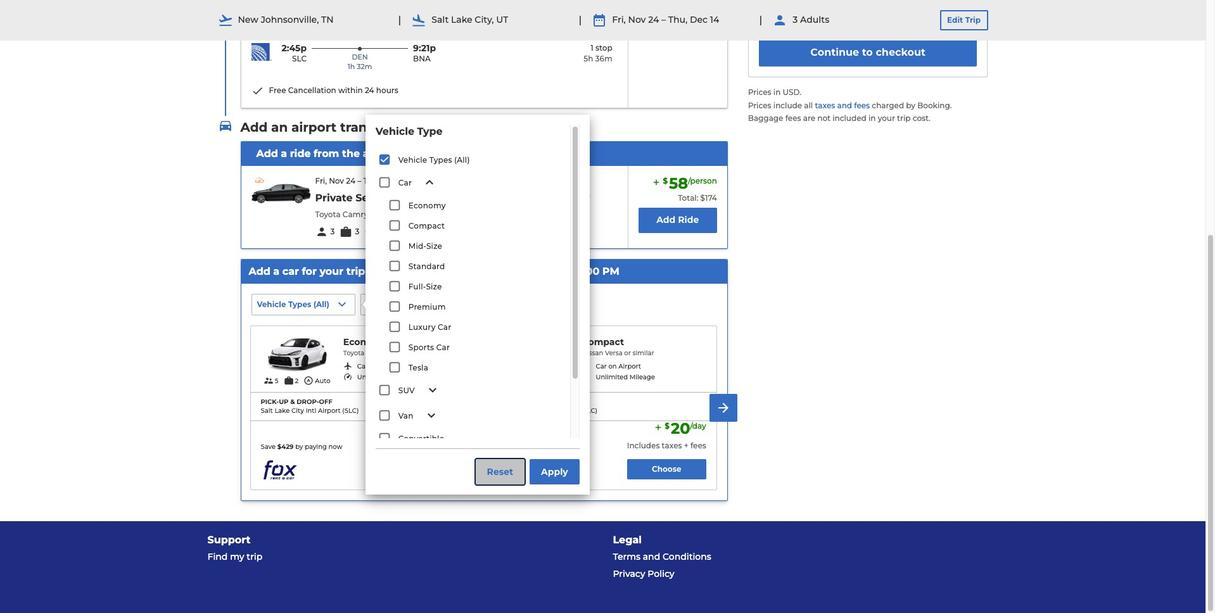 Task type: locate. For each thing, give the bounding box(es) containing it.
vehicle
[[376, 126, 415, 138], [399, 155, 428, 165], [257, 300, 286, 310]]

fri, up private
[[315, 176, 327, 186]]

1 unlimited mileage from the left
[[357, 373, 417, 382]]

fees down /day
[[691, 441, 707, 451]]

| for salt lake city, ut
[[398, 14, 401, 26]]

0 horizontal spatial economy
[[344, 337, 387, 348]]

drop-
[[434, 300, 457, 310], [297, 398, 319, 407], [536, 398, 558, 407]]

unlimited mileage up the suv
[[357, 373, 417, 382]]

ride
[[678, 215, 699, 226]]

1 horizontal spatial 20
[[671, 420, 691, 438]]

1 size from the top
[[427, 241, 443, 251]]

2 horizontal spatial off
[[558, 398, 572, 407]]

)
[[327, 300, 330, 310]]

ride for a
[[290, 147, 311, 159]]

add for add a ride from the airport to your hotel and back.
[[256, 147, 278, 159]]

compact
[[409, 221, 445, 231], [582, 337, 625, 348]]

compact for compact nissan versa or similar
[[582, 337, 625, 348]]

includes up choose
[[627, 441, 660, 451]]

1 horizontal spatial unlimited mileage
[[596, 373, 655, 382]]

1 horizontal spatial free
[[524, 190, 541, 199]]

unlimited
[[357, 373, 390, 382], [596, 373, 628, 382]]

add up vehicle types ( all )
[[249, 266, 271, 278]]

a down an
[[281, 147, 287, 159]]

1 vertical spatial ride
[[407, 227, 422, 236]]

salt up the 9:21p
[[432, 14, 449, 25]]

0 horizontal spatial pm
[[483, 266, 500, 278]]

up
[[404, 300, 415, 310], [279, 398, 289, 407], [518, 398, 528, 407]]

1 on from the left
[[370, 363, 378, 371]]

0 vertical spatial a
[[281, 147, 287, 159]]

0 horizontal spatial save
[[261, 443, 276, 452]]

economy inside economy toyota yaris or similar
[[344, 337, 387, 348]]

edit up economy toyota yaris or similar
[[366, 300, 382, 310]]

size
[[427, 241, 443, 251], [426, 282, 442, 291]]

2 horizontal spatial pick-
[[500, 398, 518, 407]]

0 horizontal spatial compact
[[409, 221, 445, 231]]

now for compact
[[568, 443, 581, 452]]

toyota down private
[[315, 210, 341, 219]]

1 vertical spatial vehicle
[[399, 155, 428, 165]]

mileage
[[391, 373, 417, 382], [630, 373, 655, 382]]

1 + from the left
[[446, 441, 450, 451]]

1 horizontal spatial compact
[[582, 337, 625, 348]]

1 pm from the left
[[483, 266, 500, 278]]

0 horizontal spatial on
[[370, 363, 378, 371]]

mileage up the suv
[[391, 373, 417, 382]]

0 horizontal spatial taxes
[[423, 441, 444, 451]]

drop- down the compact image
[[536, 398, 558, 407]]

within
[[339, 86, 363, 95]]

size for mid-
[[427, 241, 443, 251]]

toyota inside economy toyota yaris or similar
[[344, 349, 365, 358]]

1 horizontal spatial on
[[609, 363, 617, 371]]

types left the "(all)"
[[430, 155, 452, 165]]

thursday,
[[251, 12, 290, 21]]

ride up mid-
[[407, 227, 422, 236]]

mid-
[[409, 241, 427, 251]]

fees right convertible
[[452, 441, 468, 451]]

1 city from the left
[[292, 407, 304, 415]]

compact up nissan
[[582, 337, 625, 348]]

my
[[230, 552, 244, 563]]

unlimited down yaris
[[357, 373, 390, 382]]

and
[[838, 100, 853, 110], [473, 147, 493, 159], [417, 300, 432, 310], [643, 552, 661, 563]]

up down full-
[[404, 300, 415, 310]]

2 horizontal spatial drop-
[[536, 398, 558, 407]]

economy for economy toyota yaris or similar
[[344, 337, 387, 348]]

airport right an
[[292, 120, 337, 135]]

0 vertical spatial trip
[[898, 114, 911, 123]]

drop- inside button
[[434, 300, 457, 310]]

20 right van
[[433, 420, 452, 438]]

fri, for fri, nov 24 – thu, dec 14
[[613, 14, 626, 25]]

paying
[[305, 443, 327, 452], [544, 443, 566, 452]]

(slc) down nissan
[[581, 407, 598, 415]]

2 horizontal spatial |
[[760, 14, 763, 26]]

car down nissan
[[596, 363, 607, 371]]

pick- inside button
[[384, 300, 404, 310]]

0 vertical spatial fri,
[[613, 14, 626, 25]]

thursday, december 14
[[251, 12, 344, 21]]

2 + from the left
[[685, 441, 689, 451]]

unlimited mileage down versa
[[596, 373, 655, 382]]

20 up includes taxes + fees
[[671, 420, 691, 438]]

14 inside the fri, nov 24 – thu, dec 14 private sedan toyota camry
[[399, 176, 407, 186]]

similar inside compact nissan versa or similar
[[633, 349, 655, 358]]

1 horizontal spatial city
[[530, 407, 543, 415]]

on down versa
[[609, 363, 617, 371]]

similar for compact
[[633, 349, 655, 358]]

fri, up full-
[[397, 266, 413, 278]]

0 vertical spatial cancellation
[[288, 86, 336, 95]]

save for compact
[[500, 443, 515, 452]]

add down an
[[256, 147, 278, 159]]

vehicle for vehicle types (all)
[[399, 155, 428, 165]]

0 vertical spatial economy
[[409, 201, 446, 210]]

20 inside 20 includes taxes + fees
[[433, 420, 452, 438]]

0 horizontal spatial unlimited mileage
[[357, 373, 417, 382]]

car left for
[[283, 266, 299, 278]]

1 horizontal spatial intl
[[545, 407, 555, 415]]

qualify
[[947, 6, 978, 17]]

drop- down automatic transmission. icon
[[297, 398, 319, 407]]

1 now from the left
[[329, 443, 343, 452]]

2 vertical spatial trip
[[247, 552, 263, 563]]

pm right "1:00"
[[603, 266, 620, 278]]

0 horizontal spatial nov
[[329, 176, 344, 186]]

1 pick-up & drop-off salt lake city intl airport (slc) from the left
[[261, 398, 359, 415]]

3 down private
[[331, 227, 335, 236]]

1 vertical spatial nov
[[329, 176, 344, 186]]

and inside legal terms and conditions privacy policy
[[643, 552, 661, 563]]

a left for
[[273, 266, 280, 278]]

free cancellation
[[524, 190, 591, 199]]

compact up mid-size
[[409, 221, 445, 231]]

free for free cancellation
[[524, 190, 541, 199]]

0 horizontal spatial from
[[314, 147, 339, 159]]

1 horizontal spatial pm
[[603, 266, 620, 278]]

1 paying from the left
[[305, 443, 327, 452]]

1 horizontal spatial now
[[568, 443, 581, 452]]

baggage
[[749, 114, 784, 123]]

city
[[292, 407, 304, 415], [530, 407, 543, 415]]

1 horizontal spatial +
[[685, 441, 689, 451]]

dec for fri, nov 24 – thu, dec 14 private sedan toyota camry
[[382, 176, 397, 186]]

time
[[424, 227, 442, 236]]

2 unlimited mileage from the left
[[596, 373, 655, 382]]

off down the 11:00
[[457, 300, 468, 310]]

10 min ride time
[[380, 227, 442, 236]]

edit inside edit pick-up and drop-off button
[[366, 300, 382, 310]]

0 horizontal spatial |
[[398, 14, 401, 26]]

2 | from the left
[[579, 14, 582, 26]]

by
[[907, 100, 916, 110], [296, 443, 303, 452], [534, 443, 542, 452]]

or inside economy toyota yaris or similar
[[383, 349, 390, 358]]

add left ride
[[657, 215, 676, 226]]

1 horizontal spatial dec
[[542, 266, 563, 278]]

ride
[[290, 147, 311, 159], [407, 227, 422, 236]]

1 20 from the left
[[433, 420, 452, 438]]

prices
[[749, 87, 772, 97], [749, 100, 772, 110]]

similar for economy
[[391, 349, 413, 358]]

save
[[261, 443, 276, 452], [500, 443, 515, 452]]

– inside the fri, nov 24 – thu, dec 14 private sedan toyota camry
[[358, 176, 361, 186]]

nov for fri, nov 24 – thu, dec 14 private sedan toyota camry
[[329, 176, 344, 186]]

1 horizontal spatial save
[[500, 443, 515, 452]]

1 vertical spatial –
[[358, 176, 361, 186]]

1 prices from the top
[[749, 87, 772, 97]]

2 horizontal spatial fri,
[[613, 14, 626, 25]]

0 vertical spatial ride
[[290, 147, 311, 159]]

32m
[[357, 62, 372, 71]]

up down up to 2 pieces of luggage. icon on the bottom of the page
[[279, 398, 289, 407]]

off for economy
[[319, 398, 333, 407]]

1 horizontal spatial cancellation
[[543, 190, 591, 199]]

compact inside compact nissan versa or similar
[[582, 337, 625, 348]]

3 | from the left
[[760, 14, 763, 26]]

1 horizontal spatial paying
[[544, 443, 566, 452]]

add for add ride
[[657, 215, 676, 226]]

1 vertical spatial from
[[368, 266, 394, 278]]

dec inside the fri, nov 24 – thu, dec 14 private sedan toyota camry
[[382, 176, 397, 186]]

intl for economy
[[306, 407, 317, 415]]

0 horizontal spatial up
[[279, 398, 289, 407]]

1 includes from the left
[[389, 441, 421, 451]]

2 vertical spatial fri,
[[397, 266, 413, 278]]

if
[[921, 6, 926, 17]]

dec for fri, nov 24 – thu, dec 14
[[690, 14, 708, 25]]

or inside compact nissan versa or similar
[[625, 349, 631, 358]]

vehicle type dialog
[[361, 110, 595, 509]]

pick- down the compact image
[[500, 398, 518, 407]]

1 save $ 429 by paying now from the left
[[261, 443, 343, 452]]

trip left the cost.
[[898, 114, 911, 123]]

compact for compact
[[409, 221, 445, 231]]

1h
[[348, 62, 355, 71]]

1 vertical spatial a
[[273, 266, 280, 278]]

0 horizontal spatial 20
[[433, 420, 452, 438]]

pick-up & drop-off salt lake city intl airport (slc)
[[261, 398, 359, 415], [500, 398, 598, 415]]

0 horizontal spatial –
[[358, 176, 361, 186]]

1 horizontal spatial 429
[[520, 443, 533, 452]]

lake down 5
[[275, 407, 290, 415]]

0 horizontal spatial &
[[291, 398, 295, 407]]

2 car on airport from the left
[[596, 363, 642, 371]]

or right yaris
[[383, 349, 390, 358]]

similar inside economy toyota yaris or similar
[[391, 349, 413, 358]]

0 horizontal spatial city
[[292, 407, 304, 415]]

0 horizontal spatial dec
[[382, 176, 397, 186]]

fri, for fri, nov 24 – thu, dec 14 private sedan toyota camry
[[315, 176, 327, 186]]

similar up tesla
[[391, 349, 413, 358]]

and up "included"
[[838, 100, 853, 110]]

–
[[662, 14, 666, 25], [358, 176, 361, 186]]

mileage for compact
[[630, 373, 655, 382]]

$
[[663, 176, 668, 185], [665, 422, 670, 431], [278, 443, 282, 452], [516, 443, 520, 452]]

(slc) left van
[[343, 407, 359, 415]]

1 horizontal spatial in
[[869, 114, 876, 123]]

edit inside edit trip button
[[948, 15, 964, 25]]

& down 2
[[291, 398, 295, 407]]

2 pick-up & drop-off salt lake city intl airport (slc) from the left
[[500, 398, 598, 415]]

0 horizontal spatial car
[[283, 266, 299, 278]]

1 vertical spatial prices
[[749, 100, 772, 110]]

edit trip
[[948, 15, 981, 25]]

edit left trip
[[948, 15, 964, 25]]

1 & from the left
[[291, 398, 295, 407]]

free up an
[[269, 86, 286, 95]]

off for compact
[[558, 398, 572, 407]]

intl down automatic transmission. icon
[[306, 407, 317, 415]]

2 city from the left
[[530, 407, 543, 415]]

intl down the compact image
[[545, 407, 555, 415]]

2 on from the left
[[609, 363, 617, 371]]

car on airport down versa
[[596, 363, 642, 371]]

& down the compact image
[[529, 398, 534, 407]]

mileage for economy
[[391, 373, 417, 382]]

taxes and fees link
[[816, 100, 873, 110]]

add left an
[[241, 120, 268, 135]]

to right continue
[[863, 46, 874, 58]]

trip right for
[[347, 266, 365, 278]]

in down charged
[[869, 114, 876, 123]]

salt down up to 5 people. "image"
[[261, 407, 273, 415]]

1 vertical spatial fri,
[[315, 176, 327, 186]]

429 for compact
[[520, 443, 533, 452]]

1 similar from the left
[[391, 349, 413, 358]]

yaris
[[366, 349, 381, 358]]

types left (
[[288, 300, 312, 310]]

+ down $ 20 /day
[[685, 441, 689, 451]]

sedan
[[356, 192, 389, 204]]

2 now from the left
[[568, 443, 581, 452]]

premium
[[409, 302, 446, 312]]

paying for economy
[[305, 443, 327, 452]]

slc
[[292, 54, 307, 64]]

9:21p
[[413, 42, 436, 54]]

economy up time on the left of the page
[[409, 201, 446, 210]]

0 horizontal spatial pick-
[[261, 398, 279, 407]]

0 horizontal spatial by
[[296, 443, 303, 452]]

24
[[649, 14, 660, 25], [365, 86, 374, 95], [346, 176, 356, 186], [440, 266, 453, 278]]

add a car for your trip from fri, nov 24 11:00 pm to thu, dec 14 1:00 pm
[[249, 266, 620, 278]]

similar
[[391, 349, 413, 358], [633, 349, 655, 358]]

2 horizontal spatial taxes
[[816, 100, 836, 110]]

1 vertical spatial airport
[[363, 147, 399, 159]]

1 horizontal spatial edit
[[948, 15, 964, 25]]

your right for
[[320, 266, 344, 278]]

0 horizontal spatial cancellation
[[288, 86, 336, 95]]

mileage down compact nissan versa or similar
[[630, 373, 655, 382]]

economy
[[409, 201, 446, 210], [344, 337, 387, 348]]

vehicle left (
[[257, 300, 286, 310]]

add inside "add ride" button
[[657, 215, 676, 226]]

city down the compact image
[[530, 407, 543, 415]]

0 vertical spatial dec
[[690, 14, 708, 25]]

0 vertical spatial edit
[[948, 15, 964, 25]]

0 vertical spatial thu,
[[669, 14, 688, 25]]

14
[[336, 12, 344, 21], [711, 14, 720, 25], [399, 176, 407, 186], [566, 266, 577, 278]]

0 vertical spatial in
[[774, 87, 781, 97]]

1 | from the left
[[398, 14, 401, 26]]

0 vertical spatial toyota
[[315, 210, 341, 219]]

lake
[[451, 14, 473, 25], [275, 407, 290, 415], [514, 407, 529, 415]]

privacy
[[613, 569, 646, 580]]

and down full-size
[[417, 300, 432, 310]]

1 horizontal spatial includes
[[627, 441, 660, 451]]

off inside button
[[457, 300, 468, 310]]

0 horizontal spatial edit
[[366, 300, 382, 310]]

on
[[370, 363, 378, 371], [609, 363, 617, 371]]

3 down camry
[[355, 227, 360, 236]]

size for full-
[[426, 282, 442, 291]]

size down time on the left of the page
[[427, 241, 443, 251]]

2 horizontal spatial dec
[[690, 14, 708, 25]]

|
[[398, 14, 401, 26], [579, 14, 582, 26], [760, 14, 763, 26]]

includes down van
[[389, 441, 421, 451]]

lake left city,
[[451, 14, 473, 25]]

fri, up stop
[[613, 14, 626, 25]]

1 stop 5h 36m
[[584, 43, 613, 63]]

trip right my
[[247, 552, 263, 563]]

up to 2 pieces of luggage. image
[[284, 376, 294, 386]]

1 horizontal spatial airport
[[363, 147, 399, 159]]

fri, inside the fri, nov 24 – thu, dec 14 private sedan toyota camry
[[315, 176, 327, 186]]

airport down the auto
[[318, 407, 341, 415]]

1 vertical spatial toyota
[[344, 349, 365, 358]]

stop
[[596, 43, 613, 52]]

.
[[951, 100, 953, 110]]

in
[[774, 87, 781, 97], [869, 114, 876, 123]]

1 horizontal spatial types
[[430, 155, 452, 165]]

booking
[[918, 100, 951, 110]]

by for compact
[[534, 443, 542, 452]]

add an airport transfer or rental car to your trip!
[[241, 120, 559, 135]]

1 horizontal spatial similar
[[633, 349, 655, 358]]

0 vertical spatial nov
[[629, 14, 646, 25]]

2 pm from the left
[[603, 266, 620, 278]]

0 vertical spatial types
[[430, 155, 452, 165]]

3 left adults
[[793, 14, 798, 25]]

car
[[456, 120, 477, 135], [283, 266, 299, 278]]

and up policy
[[643, 552, 661, 563]]

economy up yaris
[[344, 337, 387, 348]]

1 vertical spatial economy
[[344, 337, 387, 348]]

1 unlimited from the left
[[357, 373, 390, 382]]

up for economy
[[279, 398, 289, 407]]

trip
[[966, 15, 981, 25]]

terms and conditions link
[[613, 549, 999, 566]]

2 mileage from the left
[[630, 373, 655, 382]]

2 unlimited from the left
[[596, 373, 628, 382]]

now for economy
[[329, 443, 343, 452]]

toyota inside the fri, nov 24 – thu, dec 14 private sedan toyota camry
[[315, 210, 341, 219]]

edit for edit trip
[[948, 15, 964, 25]]

types
[[430, 155, 452, 165], [288, 300, 312, 310]]

1 horizontal spatial pick-up & drop-off salt lake city intl airport (slc)
[[500, 398, 598, 415]]

0 horizontal spatial mileage
[[391, 373, 417, 382]]

1 horizontal spatial up
[[404, 300, 415, 310]]

0 horizontal spatial car on airport
[[357, 363, 403, 371]]

2 (slc) from the left
[[581, 407, 598, 415]]

2 includes from the left
[[627, 441, 660, 451]]

adults
[[801, 14, 830, 25]]

1 horizontal spatial trip
[[347, 266, 365, 278]]

1 429 from the left
[[282, 443, 294, 452]]

pm right the 11:00
[[483, 266, 500, 278]]

2 intl from the left
[[545, 407, 555, 415]]

2 save from the left
[[500, 443, 515, 452]]

choose button
[[627, 460, 707, 480]]

1 vertical spatial cancellation
[[543, 190, 591, 199]]

or right versa
[[625, 349, 631, 358]]

2 save $ 429 by paying now from the left
[[500, 443, 581, 452]]

pick- for economy
[[261, 398, 279, 407]]

unlimited mileage for compact
[[596, 373, 655, 382]]

0 vertical spatial compact
[[409, 221, 445, 231]]

1 horizontal spatial save $ 429 by paying now
[[500, 443, 581, 452]]

1 intl from the left
[[306, 407, 317, 415]]

december
[[292, 12, 334, 21]]

salt for compact
[[500, 407, 512, 415]]

2:45p
[[282, 42, 307, 54]]

or for economy
[[383, 349, 390, 358]]

1 vertical spatial free
[[524, 190, 541, 199]]

car on airport down yaris
[[357, 363, 403, 371]]

+ right convertible
[[446, 441, 450, 451]]

nov
[[629, 14, 646, 25], [329, 176, 344, 186], [416, 266, 437, 278]]

2 horizontal spatial nov
[[629, 14, 646, 25]]

58
[[670, 174, 689, 193]]

1 (slc) from the left
[[343, 407, 359, 415]]

2 429 from the left
[[520, 443, 533, 452]]

vehicle types ( all )
[[257, 300, 330, 310]]

2 size from the top
[[426, 282, 442, 291]]

types inside vehicle type 'dialog'
[[430, 155, 452, 165]]

car on airport
[[357, 363, 403, 371], [596, 363, 642, 371]]

find my trip link
[[208, 549, 593, 566]]

compact inside vehicle type 'dialog'
[[409, 221, 445, 231]]

save $ 429 by paying now for compact
[[500, 443, 581, 452]]

| for 3 adults
[[760, 14, 763, 26]]

2 paying from the left
[[544, 443, 566, 452]]

1 vertical spatial in
[[869, 114, 876, 123]]

1 horizontal spatial or
[[396, 120, 410, 135]]

city down 2
[[292, 407, 304, 415]]

johnsonville,
[[261, 14, 319, 25]]

rental
[[413, 120, 453, 135]]

your down type
[[416, 147, 440, 159]]

vehicle types (all)
[[399, 155, 470, 165]]

toyota left yaris
[[344, 349, 365, 358]]

5
[[275, 377, 279, 386]]

trip inside support find my trip
[[247, 552, 263, 563]]

1 car on airport from the left
[[357, 363, 403, 371]]

thu, inside the fri, nov 24 – thu, dec 14 private sedan toyota camry
[[364, 176, 380, 186]]

car right sports
[[437, 343, 450, 352]]

off
[[457, 300, 468, 310], [319, 398, 333, 407], [558, 398, 572, 407]]

fees inside 20 includes taxes + fees
[[452, 441, 468, 451]]

1 horizontal spatial |
[[579, 14, 582, 26]]

off down the auto
[[319, 398, 333, 407]]

add for add a car for your trip from fri, nov 24 11:00 pm to thu, dec 14 1:00 pm
[[249, 266, 271, 278]]

/day
[[691, 422, 707, 431]]

2 horizontal spatial trip
[[898, 114, 911, 123]]

0 horizontal spatial save $ 429 by paying now
[[261, 443, 343, 452]]

nov inside the fri, nov 24 – thu, dec 14 private sedan toyota camry
[[329, 176, 344, 186]]

free down back.
[[524, 190, 541, 199]]

1 mileage from the left
[[391, 373, 417, 382]]

car down add a ride from the airport to your hotel and back. in the top of the page
[[399, 178, 412, 187]]

apply button
[[530, 460, 580, 485]]

ride left the
[[290, 147, 311, 159]]

city for economy
[[292, 407, 304, 415]]

vehicle down "vehicle type"
[[399, 155, 428, 165]]

pick- down up to 5 people. "image"
[[261, 398, 279, 407]]

pick-
[[384, 300, 404, 310], [261, 398, 279, 407], [500, 398, 518, 407]]

$ 58 /person
[[663, 174, 718, 193]]

economy for economy
[[409, 201, 446, 210]]

2 vertical spatial thu,
[[516, 266, 539, 278]]

free for free cancellation within 24 hours
[[269, 86, 286, 95]]

pick-up & drop-off salt lake city intl airport (slc) down automatic transmission. icon
[[261, 398, 359, 415]]

2 & from the left
[[529, 398, 534, 407]]

reset
[[487, 467, 514, 478]]

a for car
[[273, 266, 280, 278]]

1 save from the left
[[261, 443, 276, 452]]

1 horizontal spatial &
[[529, 398, 534, 407]]

1 horizontal spatial unlimited
[[596, 373, 628, 382]]

your down charged
[[878, 114, 896, 123]]

thu, for fri, nov 24 – thu, dec 14
[[669, 14, 688, 25]]

economy inside vehicle type 'dialog'
[[409, 201, 446, 210]]

from down 10
[[368, 266, 394, 278]]

2 similar from the left
[[633, 349, 655, 358]]

full-size
[[409, 282, 442, 291]]

similar right versa
[[633, 349, 655, 358]]

city for compact
[[530, 407, 543, 415]]



Task type: describe. For each thing, give the bounding box(es) containing it.
to right the rental
[[481, 120, 494, 135]]

2 vertical spatial vehicle
[[257, 300, 286, 310]]

0 vertical spatial car
[[456, 120, 477, 135]]

2 20 from the left
[[671, 420, 691, 438]]

trip!
[[531, 120, 559, 135]]

lake for compact
[[514, 407, 529, 415]]

nov for fri, nov 24 – thu, dec 14
[[629, 14, 646, 25]]

taxes inside prices in usd. prices include all taxes and fees charged by booking . baggage fees are not included in your trip cost.
[[816, 100, 836, 110]]

choose
[[652, 465, 682, 474]]

for
[[302, 266, 317, 278]]

5h
[[584, 54, 594, 63]]

(all)
[[455, 155, 470, 165]]

apply
[[541, 467, 569, 478]]

paying for compact
[[544, 443, 566, 452]]

sports car
[[409, 343, 450, 352]]

pick-up & drop-off salt lake city intl airport (slc) for compact
[[500, 398, 598, 415]]

edit for edit pick-up and drop-off
[[366, 300, 382, 310]]

0 horizontal spatial in
[[774, 87, 781, 97]]

pick-up & drop-off salt lake city intl airport (slc) for economy
[[261, 398, 359, 415]]

to right the 11:00
[[503, 266, 513, 278]]

includes inside 20 includes taxes + fees
[[389, 441, 421, 451]]

ut
[[497, 14, 509, 25]]

cancellation for free cancellation within 24 hours
[[288, 86, 336, 95]]

add for add an airport transfer or rental car to your trip!
[[241, 120, 268, 135]]

economy image
[[261, 337, 333, 374]]

compact image
[[500, 337, 572, 374]]

find
[[208, 552, 228, 563]]

– for fri, nov 24 – thu, dec 14
[[662, 14, 666, 25]]

car right luxury
[[438, 322, 452, 332]]

airport down yaris
[[380, 363, 403, 371]]

new
[[238, 14, 259, 25]]

types for (
[[288, 300, 312, 310]]

– for fri, nov 24 – thu, dec 14 private sedan toyota camry
[[358, 176, 361, 186]]

1 horizontal spatial nov
[[416, 266, 437, 278]]

bna
[[413, 54, 431, 64]]

and inside prices in usd. prices include all taxes and fees charged by booking . baggage fees are not included in your trip cost.
[[838, 100, 853, 110]]

$ inside $ 20 /day
[[665, 422, 670, 431]]

$174
[[701, 193, 718, 203]]

1 horizontal spatial lake
[[451, 14, 473, 25]]

(slc) for compact
[[581, 407, 598, 415]]

save for economy
[[261, 443, 276, 452]]

sports
[[409, 343, 434, 352]]

van
[[399, 411, 414, 421]]

lake for economy
[[275, 407, 290, 415]]

24 inside the fri, nov 24 – thu, dec 14 private sedan toyota camry
[[346, 176, 356, 186]]

nissan
[[582, 349, 604, 358]]

new johnsonville, tn
[[238, 14, 334, 25]]

(
[[314, 300, 316, 310]]

edit pick-up and drop-off button
[[361, 294, 475, 316]]

included
[[833, 114, 867, 123]]

salt lake city, ut
[[432, 14, 509, 25]]

0 horizontal spatial airport
[[292, 120, 337, 135]]

1
[[591, 43, 594, 52]]

full-
[[409, 282, 426, 291]]

2:45p slc
[[282, 42, 307, 64]]

and inside button
[[417, 300, 432, 310]]

car down yaris
[[357, 363, 368, 371]]

back.
[[496, 147, 525, 159]]

luxury
[[409, 322, 436, 332]]

see if you qualify
[[902, 6, 978, 17]]

0 vertical spatial from
[[314, 147, 339, 159]]

checkout
[[876, 46, 926, 58]]

see if you qualify link
[[749, 6, 978, 18]]

1 horizontal spatial 3
[[355, 227, 360, 236]]

car on airport for economy
[[357, 363, 403, 371]]

up for compact
[[518, 398, 528, 407]]

by inside prices in usd. prices include all taxes and fees charged by booking . baggage fees are not included in your trip cost.
[[907, 100, 916, 110]]

privacy policy link
[[613, 566, 999, 583]]

2
[[295, 377, 299, 386]]

are
[[804, 114, 816, 123]]

your inside prices in usd. prices include all taxes and fees charged by booking . baggage fees are not included in your trip cost.
[[878, 114, 896, 123]]

den 1h 32m
[[348, 52, 372, 71]]

1 horizontal spatial taxes
[[662, 441, 683, 451]]

cancellation for free cancellation
[[543, 190, 591, 199]]

| for fri, nov 24 – thu, dec 14
[[579, 14, 582, 26]]

the
[[342, 147, 360, 159]]

unlimited for economy
[[357, 373, 390, 382]]

429 for economy
[[282, 443, 294, 452]]

taxes inside 20 includes taxes + fees
[[423, 441, 444, 451]]

types for (all)
[[430, 155, 452, 165]]

+ inside 20 includes taxes + fees
[[446, 441, 450, 451]]

united airlines-image image
[[251, 43, 272, 61]]

2 prices from the top
[[749, 100, 772, 110]]

camry
[[343, 210, 368, 219]]

cost.
[[913, 114, 931, 123]]

fees down include
[[786, 114, 802, 123]]

policy
[[648, 569, 675, 580]]

total:
[[678, 193, 699, 203]]

& for economy
[[291, 398, 295, 407]]

prices in usd. prices include all taxes and fees charged by booking . baggage fees are not included in your trip cost.
[[749, 87, 953, 123]]

up to 5 people. image
[[264, 376, 274, 386]]

vehicle for vehicle type
[[376, 126, 415, 138]]

support find my trip
[[208, 535, 263, 563]]

versa
[[605, 349, 623, 358]]

tesla
[[409, 363, 429, 373]]

intl for compact
[[545, 407, 555, 415]]

1 horizontal spatial salt
[[432, 14, 449, 25]]

auto
[[315, 377, 331, 386]]

hours
[[376, 86, 399, 95]]

an
[[271, 120, 288, 135]]

your up back.
[[498, 120, 528, 135]]

automatic transmission. image
[[304, 376, 314, 386]]

salt for economy
[[261, 407, 273, 415]]

fri, nov 24 – thu, dec 14 private sedan toyota camry
[[315, 176, 407, 219]]

all
[[316, 300, 327, 310]]

total: $174
[[678, 193, 718, 203]]

convertible
[[399, 434, 445, 444]]

legal
[[613, 535, 642, 547]]

city,
[[475, 14, 494, 25]]

airport down versa
[[619, 363, 642, 371]]

includes taxes + fees
[[627, 441, 707, 451]]

to down "vehicle type"
[[402, 147, 413, 159]]

all
[[805, 100, 814, 110]]

$ inside $ 58 /person
[[663, 176, 668, 185]]

continue
[[811, 46, 860, 58]]

terms
[[613, 552, 641, 563]]

1:00
[[580, 266, 600, 278]]

tn
[[322, 14, 334, 25]]

pick- for compact
[[500, 398, 518, 407]]

by for economy
[[296, 443, 303, 452]]

economy toyota yaris or similar
[[344, 337, 413, 358]]

airport up apply
[[557, 407, 580, 415]]

conditions
[[663, 552, 712, 563]]

add a ride from the airport to your hotel and back.
[[256, 147, 525, 159]]

a for ride
[[281, 147, 287, 159]]

drop- for economy
[[297, 398, 319, 407]]

type
[[418, 126, 443, 138]]

1 vertical spatial trip
[[347, 266, 365, 278]]

add ride button
[[639, 208, 718, 233]]

min
[[390, 227, 405, 236]]

on for economy
[[370, 363, 378, 371]]

2 horizontal spatial 3
[[793, 14, 798, 25]]

transfer
[[340, 120, 393, 135]]

1 horizontal spatial from
[[368, 266, 394, 278]]

and right the "(all)"
[[473, 147, 493, 159]]

car on airport for compact
[[596, 363, 642, 371]]

you
[[929, 6, 945, 17]]

unlimited for compact
[[596, 373, 628, 382]]

edit pick-up and drop-off
[[366, 300, 468, 310]]

0 horizontal spatial 3
[[331, 227, 335, 236]]

1 vertical spatial car
[[283, 266, 299, 278]]

see
[[902, 6, 918, 17]]

on for compact
[[609, 363, 617, 371]]

reset button
[[476, 460, 525, 485]]

ride for min
[[407, 227, 422, 236]]

unlimited mileage for economy
[[357, 373, 417, 382]]

10
[[380, 227, 388, 236]]

trip inside prices in usd. prices include all taxes and fees charged by booking . baggage fees are not included in your trip cost.
[[898, 114, 911, 123]]

thu, for fri, nov 24 – thu, dec 14 private sedan toyota camry
[[364, 176, 380, 186]]

(slc) for economy
[[343, 407, 359, 415]]

not
[[818, 114, 831, 123]]

to inside button
[[863, 46, 874, 58]]

mid-size
[[409, 241, 443, 251]]

free cancellation within 24 hours
[[269, 86, 399, 95]]

fees up "included"
[[855, 100, 871, 110]]

save $ 429 by paying now for economy
[[261, 443, 343, 452]]

drop- for compact
[[536, 398, 558, 407]]

& for compact
[[529, 398, 534, 407]]

cars image
[[218, 118, 233, 133]]

fri, nov 24 – thu, dec 14
[[613, 14, 720, 25]]

up inside edit pick-up and drop-off button
[[404, 300, 415, 310]]

legal terms and conditions privacy policy
[[613, 535, 712, 580]]

standard
[[409, 262, 445, 271]]

or for compact
[[625, 349, 631, 358]]



Task type: vqa. For each thing, say whether or not it's contained in the screenshot.
the right |
yes



